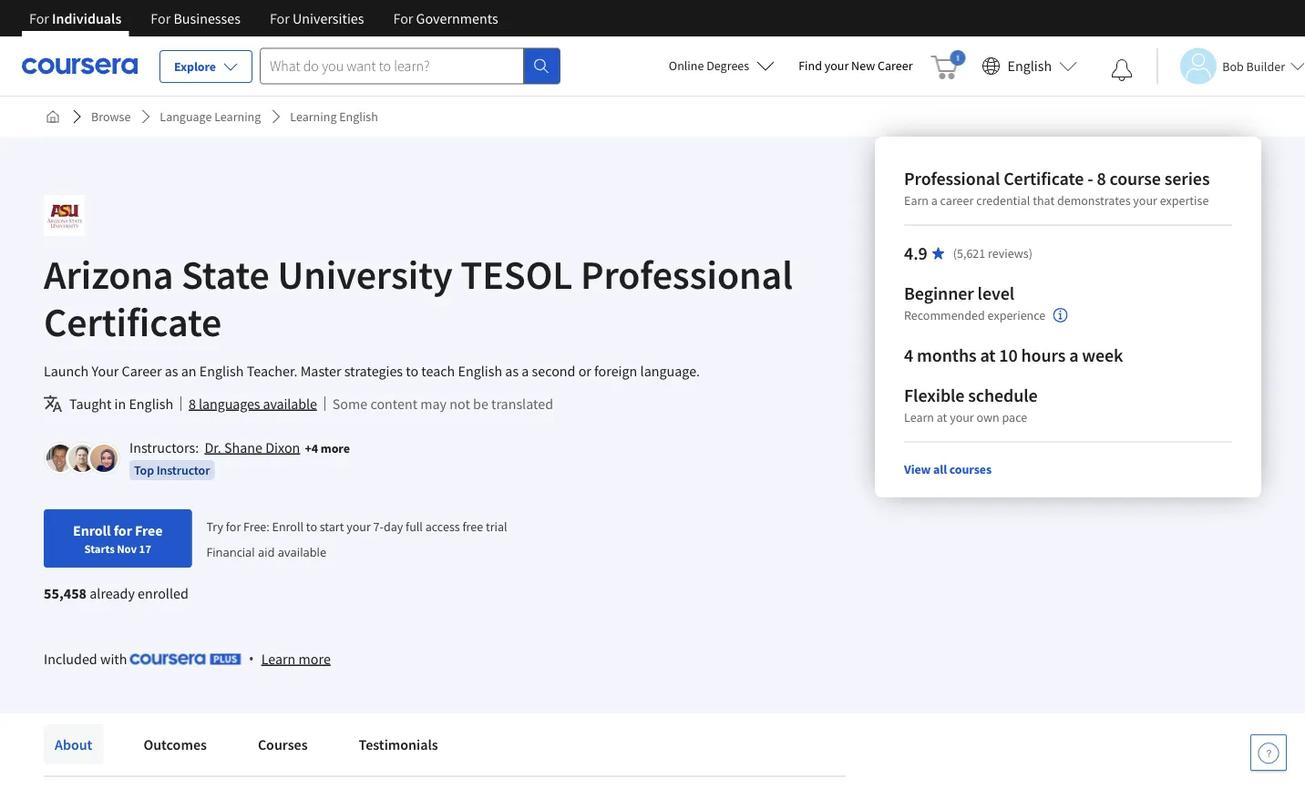 Task type: vqa. For each thing, say whether or not it's contained in the screenshot.
"Animation" Link
no



Task type: describe. For each thing, give the bounding box(es) containing it.
learn inside the • learn more
[[261, 650, 296, 668]]

learn inside flexible schedule learn at your own pace
[[904, 409, 934, 426]]

free:
[[243, 518, 270, 535]]

for for governments
[[393, 9, 413, 27]]

online
[[669, 57, 704, 74]]

10
[[999, 344, 1018, 367]]

instructors:
[[129, 438, 199, 457]]

english right an
[[199, 362, 244, 380]]

view
[[904, 461, 931, 478]]

browse
[[91, 108, 131, 125]]

series
[[1165, 167, 1210, 190]]

browse link
[[84, 100, 138, 133]]

home image
[[46, 109, 60, 124]]

learning english link
[[283, 100, 385, 133]]

teacher.
[[247, 362, 298, 380]]

english down what do you want to learn? 'text box'
[[339, 108, 378, 125]]

starts
[[84, 541, 115, 556]]

1 horizontal spatial to
[[406, 362, 418, 380]]

courses
[[258, 736, 308, 754]]

strategies
[[344, 362, 403, 380]]

find
[[799, 57, 822, 74]]

• learn more
[[249, 649, 331, 669]]

hours
[[1021, 344, 1066, 367]]

17
[[139, 541, 151, 556]]

to inside try for free: enroll to start your 7-day full access free trial financial aid available
[[306, 518, 317, 535]]

outcomes link
[[133, 725, 218, 765]]

beginner level
[[904, 282, 1015, 305]]

0 vertical spatial career
[[878, 57, 913, 74]]

view all courses link
[[904, 461, 992, 478]]

2 horizontal spatial a
[[1069, 344, 1079, 367]]

try for free: enroll to start your 7-day full access free trial financial aid available
[[206, 518, 507, 560]]

level
[[978, 282, 1015, 305]]

university
[[278, 249, 453, 299]]

professional inside arizona state university tesol professional certificate
[[581, 249, 793, 299]]

(5,621
[[953, 245, 986, 262]]

for individuals
[[29, 9, 122, 27]]

enroll inside try for free: enroll to start your 7-day full access free trial financial aid available
[[272, 518, 304, 535]]

explore button
[[160, 50, 253, 83]]

shopping cart: 1 item image
[[931, 50, 966, 79]]

find your new career link
[[789, 55, 922, 77]]

dr. shane dixon link
[[205, 438, 300, 457]]

learn more link
[[261, 648, 331, 670]]

for businesses
[[151, 9, 241, 27]]

translated
[[491, 395, 553, 413]]

professional certificate - 8 course series earn a career credential that demonstrates your expertise
[[904, 167, 1210, 209]]

2 learning from the left
[[290, 108, 337, 125]]

coursera image
[[22, 51, 138, 80]]

language
[[160, 108, 212, 125]]

a inside professional certificate - 8 course series earn a career credential that demonstrates your expertise
[[931, 192, 938, 209]]

your
[[92, 362, 119, 380]]

own
[[977, 409, 1000, 426]]

4 months at 10 hours a week
[[904, 344, 1123, 367]]

8 languages available
[[189, 395, 317, 413]]

governments
[[416, 9, 498, 27]]

launch
[[44, 362, 89, 380]]

or
[[579, 362, 591, 380]]

demonstrates
[[1057, 192, 1131, 209]]

professional inside professional certificate - 8 course series earn a career credential that demonstrates your expertise
[[904, 167, 1000, 190]]

trial
[[486, 518, 507, 535]]

arizona state university image
[[44, 195, 85, 236]]

flexible schedule learn at your own pace
[[904, 384, 1038, 426]]

show notifications image
[[1111, 59, 1133, 81]]

with
[[100, 650, 127, 668]]

week
[[1082, 344, 1123, 367]]

courses link
[[247, 725, 319, 765]]

flexible
[[904, 384, 965, 407]]

coursera plus image
[[130, 654, 241, 665]]

tesol
[[461, 249, 573, 299]]

taught in english
[[69, 395, 173, 413]]

for for enroll
[[114, 521, 132, 540]]

nov
[[117, 541, 137, 556]]

•
[[249, 649, 254, 669]]

55,458
[[44, 584, 87, 603]]

second
[[532, 362, 576, 380]]

bob builder
[[1223, 58, 1285, 74]]

learning english
[[290, 108, 378, 125]]

instructor
[[156, 462, 210, 479]]

information about difficulty level pre-requisites. image
[[1053, 308, 1068, 323]]

english up be
[[458, 362, 502, 380]]

available inside try for free: enroll to start your 7-day full access free trial financial aid available
[[278, 543, 327, 560]]

instructors: dr. shane dixon +4 more top instructor
[[129, 438, 350, 479]]

(5,621 reviews)
[[953, 245, 1033, 262]]

for for individuals
[[29, 9, 49, 27]]

english inside button
[[1008, 57, 1052, 75]]

help center image
[[1258, 742, 1280, 764]]

may
[[420, 395, 447, 413]]

for for try
[[226, 518, 241, 535]]

recommended
[[904, 308, 985, 324]]

free
[[135, 521, 163, 540]]

0 horizontal spatial career
[[122, 362, 162, 380]]

explore
[[174, 58, 216, 75]]

businesses
[[174, 9, 241, 27]]

enroll for free starts nov 17
[[73, 521, 163, 556]]

not
[[450, 395, 470, 413]]



Task type: locate. For each thing, give the bounding box(es) containing it.
0 horizontal spatial to
[[306, 518, 317, 535]]

credential
[[976, 192, 1030, 209]]

0 horizontal spatial for
[[114, 521, 132, 540]]

months
[[917, 344, 977, 367]]

0 horizontal spatial as
[[165, 362, 178, 380]]

certificate
[[1004, 167, 1084, 190], [44, 296, 222, 347]]

at inside flexible schedule learn at your own pace
[[937, 409, 947, 426]]

enroll
[[272, 518, 304, 535], [73, 521, 111, 540]]

4.9
[[904, 242, 928, 265]]

universities
[[293, 9, 364, 27]]

1 vertical spatial learn
[[261, 650, 296, 668]]

foreign
[[594, 362, 637, 380]]

about
[[55, 736, 92, 754]]

schedule
[[968, 384, 1038, 407]]

taught
[[69, 395, 112, 413]]

dr.
[[205, 438, 221, 457]]

your left own
[[950, 409, 974, 426]]

free
[[463, 518, 483, 535]]

learn right •
[[261, 650, 296, 668]]

in
[[114, 395, 126, 413]]

for for universities
[[270, 9, 290, 27]]

55,458 already enrolled
[[44, 584, 189, 603]]

None search field
[[260, 48, 561, 84]]

available down the teacher.
[[263, 395, 317, 413]]

for left universities
[[270, 9, 290, 27]]

find your new career
[[799, 57, 913, 74]]

1 for from the left
[[29, 9, 49, 27]]

top
[[134, 462, 154, 479]]

enroll inside enroll for free starts nov 17
[[73, 521, 111, 540]]

1 horizontal spatial enroll
[[272, 518, 304, 535]]

arizona
[[44, 249, 174, 299]]

a left second
[[522, 362, 529, 380]]

online degrees button
[[654, 46, 789, 86]]

career right your
[[122, 362, 162, 380]]

0 horizontal spatial a
[[522, 362, 529, 380]]

access
[[425, 518, 460, 535]]

dr. justin shewell image
[[68, 445, 96, 472]]

0 horizontal spatial at
[[937, 409, 947, 426]]

included with
[[44, 650, 130, 668]]

available
[[263, 395, 317, 413], [278, 543, 327, 560]]

a right 'earn'
[[931, 192, 938, 209]]

2 as from the left
[[505, 362, 519, 380]]

content
[[370, 395, 418, 413]]

8 down an
[[189, 395, 196, 413]]

0 vertical spatial to
[[406, 362, 418, 380]]

course
[[1110, 167, 1161, 190]]

as left an
[[165, 362, 178, 380]]

online degrees
[[669, 57, 749, 74]]

enroll right free:
[[272, 518, 304, 535]]

certificate inside professional certificate - 8 course series earn a career credential that demonstrates your expertise
[[1004, 167, 1084, 190]]

for left businesses
[[151, 9, 171, 27]]

0 vertical spatial at
[[980, 344, 996, 367]]

1 horizontal spatial for
[[226, 518, 241, 535]]

more right the +4
[[321, 440, 350, 456]]

1 horizontal spatial learn
[[904, 409, 934, 426]]

for inside try for free: enroll to start your 7-day full access free trial financial aid available
[[226, 518, 241, 535]]

1 horizontal spatial at
[[980, 344, 996, 367]]

learn down flexible
[[904, 409, 934, 426]]

0 horizontal spatial 8
[[189, 395, 196, 413]]

learning inside "link"
[[214, 108, 261, 125]]

0 vertical spatial professional
[[904, 167, 1000, 190]]

teach
[[421, 362, 455, 380]]

master
[[301, 362, 341, 380]]

your right find
[[825, 57, 849, 74]]

enroll up the 'starts'
[[73, 521, 111, 540]]

4 for from the left
[[393, 9, 413, 27]]

english button
[[975, 36, 1085, 96]]

3 for from the left
[[270, 9, 290, 27]]

1 vertical spatial certificate
[[44, 296, 222, 347]]

bob builder button
[[1157, 48, 1305, 84]]

0 vertical spatial certificate
[[1004, 167, 1084, 190]]

all
[[933, 461, 947, 478]]

for right try
[[226, 518, 241, 535]]

launch your career as an english teacher. master strategies to teach english as a second or foreign language.
[[44, 362, 700, 380]]

your inside try for free: enroll to start your 7-day full access free trial financial aid available
[[347, 518, 371, 535]]

0 horizontal spatial learning
[[214, 108, 261, 125]]

that
[[1033, 192, 1055, 209]]

for
[[226, 518, 241, 535], [114, 521, 132, 540]]

1 horizontal spatial 8
[[1097, 167, 1106, 190]]

certificate up your
[[44, 296, 222, 347]]

at down flexible
[[937, 409, 947, 426]]

your left 7-
[[347, 518, 371, 535]]

0 horizontal spatial certificate
[[44, 296, 222, 347]]

0 vertical spatial 8
[[1097, 167, 1106, 190]]

to left teach
[[406, 362, 418, 380]]

for inside enroll for free starts nov 17
[[114, 521, 132, 540]]

aid
[[258, 543, 275, 560]]

8 inside 8 languages available button
[[189, 395, 196, 413]]

What do you want to learn? text field
[[260, 48, 524, 84]]

your down course
[[1133, 192, 1158, 209]]

available right aid
[[278, 543, 327, 560]]

more inside the • learn more
[[299, 650, 331, 668]]

beginner
[[904, 282, 974, 305]]

2 for from the left
[[151, 9, 171, 27]]

1 horizontal spatial certificate
[[1004, 167, 1084, 190]]

8 right -
[[1097, 167, 1106, 190]]

view all courses
[[904, 461, 992, 478]]

learn
[[904, 409, 934, 426], [261, 650, 296, 668]]

career
[[940, 192, 974, 209]]

for governments
[[393, 9, 498, 27]]

for left individuals
[[29, 9, 49, 27]]

available inside button
[[263, 395, 317, 413]]

banner navigation
[[15, 0, 513, 36]]

for up what do you want to learn? 'text box'
[[393, 9, 413, 27]]

1 vertical spatial available
[[278, 543, 327, 560]]

1 horizontal spatial learning
[[290, 108, 337, 125]]

english right the "in"
[[129, 395, 173, 413]]

career right new
[[878, 57, 913, 74]]

for for businesses
[[151, 9, 171, 27]]

1 as from the left
[[165, 362, 178, 380]]

0 horizontal spatial professional
[[581, 249, 793, 299]]

1 vertical spatial 8
[[189, 395, 196, 413]]

1 vertical spatial professional
[[581, 249, 793, 299]]

testimonials link
[[348, 725, 449, 765]]

8 inside professional certificate - 8 course series earn a career credential that demonstrates your expertise
[[1097, 167, 1106, 190]]

1 horizontal spatial professional
[[904, 167, 1000, 190]]

earn
[[904, 192, 929, 209]]

builder
[[1247, 58, 1285, 74]]

1 vertical spatial career
[[122, 362, 162, 380]]

testimonials
[[359, 736, 438, 754]]

pace
[[1002, 409, 1027, 426]]

some
[[333, 395, 368, 413]]

some content may not be translated
[[333, 395, 553, 413]]

for up nov
[[114, 521, 132, 540]]

1 vertical spatial more
[[299, 650, 331, 668]]

your inside professional certificate - 8 course series earn a career credential that demonstrates your expertise
[[1133, 192, 1158, 209]]

english
[[1008, 57, 1052, 75], [339, 108, 378, 125], [199, 362, 244, 380], [458, 362, 502, 380], [129, 395, 173, 413]]

arizona state university tesol professional certificate
[[44, 249, 793, 347]]

0 vertical spatial more
[[321, 440, 350, 456]]

certificate up that
[[1004, 167, 1084, 190]]

degrees
[[707, 57, 749, 74]]

shane
[[224, 438, 263, 457]]

for universities
[[270, 9, 364, 27]]

1 horizontal spatial as
[[505, 362, 519, 380]]

start
[[320, 518, 344, 535]]

included
[[44, 650, 97, 668]]

+4 more button
[[305, 439, 350, 457]]

-
[[1088, 167, 1093, 190]]

outcomes
[[143, 736, 207, 754]]

recommended experience
[[904, 308, 1046, 324]]

language.
[[640, 362, 700, 380]]

language learning
[[160, 108, 261, 125]]

at left 10
[[980, 344, 996, 367]]

state
[[181, 249, 270, 299]]

8 languages available button
[[189, 393, 317, 415]]

0 vertical spatial available
[[263, 395, 317, 413]]

bob
[[1223, 58, 1244, 74]]

0 vertical spatial learn
[[904, 409, 934, 426]]

reviews)
[[988, 245, 1033, 262]]

1 horizontal spatial a
[[931, 192, 938, 209]]

more
[[321, 440, 350, 456], [299, 650, 331, 668]]

more right •
[[299, 650, 331, 668]]

1 horizontal spatial career
[[878, 57, 913, 74]]

1 learning from the left
[[214, 108, 261, 125]]

emilia gracia image
[[90, 445, 118, 472]]

as up translated in the left of the page
[[505, 362, 519, 380]]

1 vertical spatial at
[[937, 409, 947, 426]]

languages
[[199, 395, 260, 413]]

certificate inside arizona state university tesol professional certificate
[[44, 296, 222, 347]]

new
[[851, 57, 875, 74]]

1 vertical spatial to
[[306, 518, 317, 535]]

full
[[406, 518, 423, 535]]

0 horizontal spatial learn
[[261, 650, 296, 668]]

more inside instructors: dr. shane dixon +4 more top instructor
[[321, 440, 350, 456]]

dr. shane dixon image
[[46, 445, 74, 472]]

a left 'week'
[[1069, 344, 1079, 367]]

+4
[[305, 440, 318, 456]]

career
[[878, 57, 913, 74], [122, 362, 162, 380]]

0 horizontal spatial enroll
[[73, 521, 111, 540]]

financial aid available button
[[206, 543, 327, 560]]

to left start
[[306, 518, 317, 535]]

individuals
[[52, 9, 122, 27]]

be
[[473, 395, 488, 413]]

english right "shopping cart: 1 item" image at the right of the page
[[1008, 57, 1052, 75]]

enrolled
[[138, 584, 189, 603]]

your inside flexible schedule learn at your own pace
[[950, 409, 974, 426]]



